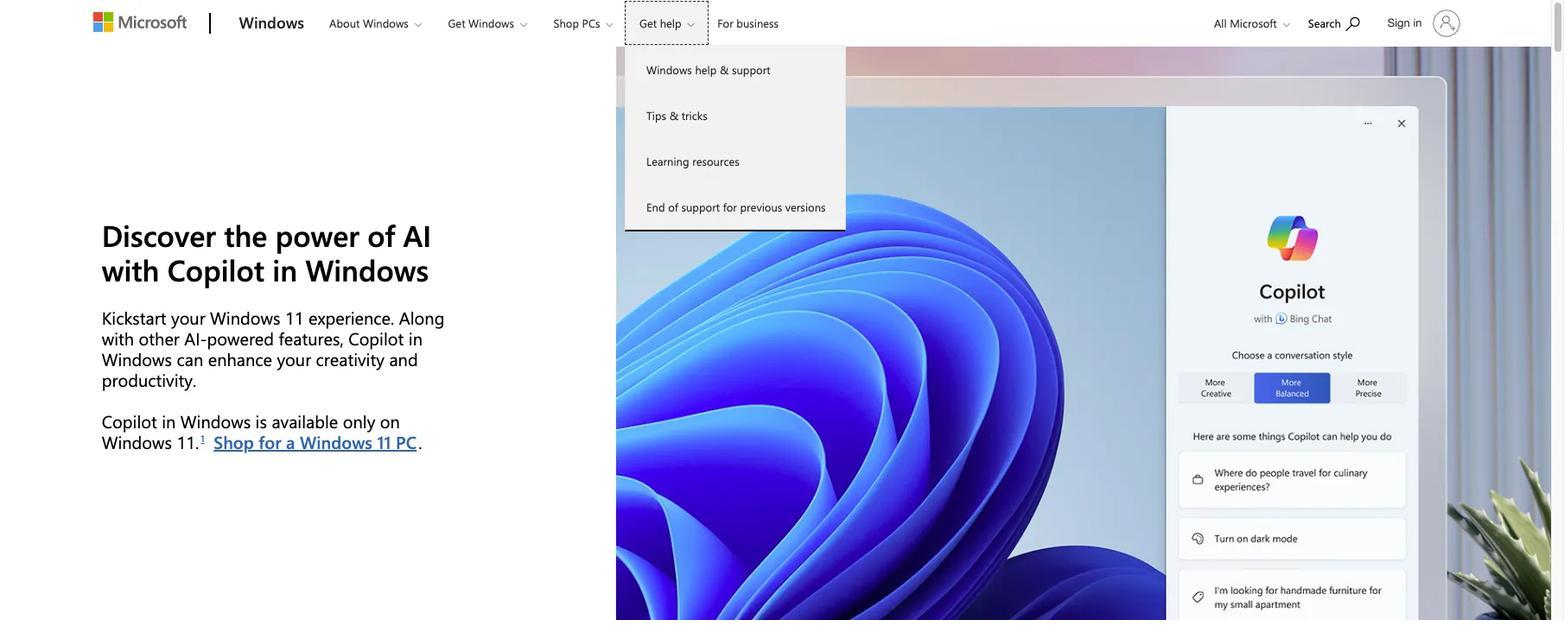 Task type: locate. For each thing, give the bounding box(es) containing it.
0 horizontal spatial &
[[670, 108, 679, 123]]

get
[[448, 16, 466, 30], [640, 16, 657, 30]]

shop for shop for a windows 11 pc
[[214, 430, 254, 453]]

0 horizontal spatial help
[[660, 16, 682, 30]]

1 vertical spatial for
[[259, 430, 281, 453]]

microsoft
[[1230, 16, 1277, 30]]

1 vertical spatial help
[[695, 62, 717, 77]]

about windows
[[329, 16, 409, 30]]

0 vertical spatial shop
[[554, 16, 579, 30]]

&
[[720, 62, 729, 77], [670, 108, 679, 123]]

get for get help
[[640, 16, 657, 30]]

windows up tips & tricks
[[647, 62, 692, 77]]

end of support for previous versions
[[647, 200, 826, 214]]

0 vertical spatial for
[[723, 200, 737, 214]]

all
[[1214, 16, 1227, 30]]

1 horizontal spatial shop
[[554, 16, 579, 30]]

versions
[[786, 200, 826, 214]]

get right about windows dropdown button
[[448, 16, 466, 30]]

1 vertical spatial &
[[670, 108, 679, 123]]

help for windows
[[695, 62, 717, 77]]

0 vertical spatial help
[[660, 16, 682, 30]]

about windows button
[[315, 1, 436, 45]]

help up tricks
[[695, 62, 717, 77]]

get right pcs
[[640, 16, 657, 30]]

windows help & support link
[[626, 47, 845, 92]]

about
[[329, 16, 360, 30]]

for
[[718, 16, 734, 30]]

help inside dropdown button
[[660, 16, 682, 30]]

for business link
[[710, 1, 787, 42]]

search button
[[1301, 3, 1368, 41]]

shop
[[554, 16, 579, 30], [214, 430, 254, 453]]

tricks
[[682, 108, 708, 123]]

tips & tricks
[[647, 108, 708, 123]]

windows left shop pcs on the left top of the page
[[469, 16, 514, 30]]

sign in link
[[1378, 3, 1467, 44]]

& down the for
[[720, 62, 729, 77]]

support down for business
[[732, 62, 771, 77]]

& inside the tips & tricks link
[[670, 108, 679, 123]]

end of support for previous versions link
[[626, 184, 845, 230]]

& right tips
[[670, 108, 679, 123]]

for left previous
[[723, 200, 737, 214]]

previous
[[740, 200, 783, 214]]

support right of
[[682, 200, 720, 214]]

11
[[377, 430, 391, 453]]

of
[[668, 200, 678, 214]]

support
[[732, 62, 771, 77], [682, 200, 720, 214]]

1 horizontal spatial &
[[720, 62, 729, 77]]

pc
[[396, 430, 417, 453]]

for left 'a'
[[259, 430, 281, 453]]

for
[[723, 200, 737, 214], [259, 430, 281, 453]]

shop inside dropdown button
[[554, 16, 579, 30]]

windows right the about
[[363, 16, 409, 30]]

windows link
[[230, 1, 313, 48]]

1 horizontal spatial support
[[732, 62, 771, 77]]

0 horizontal spatial get
[[448, 16, 466, 30]]

help left the for
[[660, 16, 682, 30]]

help
[[660, 16, 682, 30], [695, 62, 717, 77]]

for business
[[718, 16, 779, 30]]

all microsoft button
[[1201, 1, 1299, 45]]

shop pcs
[[554, 16, 600, 30]]

0 horizontal spatial shop
[[214, 430, 254, 453]]

shop for a windows 11 pc
[[214, 430, 417, 453]]

0 vertical spatial &
[[720, 62, 729, 77]]

a
[[286, 430, 295, 453]]

0 vertical spatial support
[[732, 62, 771, 77]]

0 horizontal spatial support
[[682, 200, 720, 214]]

1 horizontal spatial get
[[640, 16, 657, 30]]

in
[[1414, 16, 1422, 29]]

tips & tricks link
[[626, 92, 845, 138]]

1 horizontal spatial help
[[695, 62, 717, 77]]

shop right 1 "link"
[[214, 430, 254, 453]]

shop left pcs
[[554, 16, 579, 30]]

1 vertical spatial shop
[[214, 430, 254, 453]]

tips
[[647, 108, 667, 123]]

windows
[[239, 12, 304, 33], [363, 16, 409, 30], [469, 16, 514, 30], [647, 62, 692, 77], [300, 430, 373, 453]]

1 get from the left
[[448, 16, 466, 30]]

2 get from the left
[[640, 16, 657, 30]]

end
[[647, 200, 665, 214]]



Task type: vqa. For each thing, say whether or not it's contained in the screenshot.
Office 365 link
no



Task type: describe. For each thing, give the bounding box(es) containing it.
sign
[[1388, 16, 1411, 29]]

get help
[[640, 16, 682, 30]]

shop for shop pcs
[[554, 16, 579, 30]]

pcs
[[582, 16, 600, 30]]

get windows
[[448, 16, 514, 30]]

shop for a windows 11 pc link
[[212, 428, 418, 455]]

learning
[[647, 154, 689, 169]]

0 horizontal spatial for
[[259, 430, 281, 453]]

get windows button
[[433, 1, 541, 45]]

windows left the about
[[239, 12, 304, 33]]

shop pcs button
[[539, 1, 627, 45]]

business
[[737, 16, 779, 30]]

learning resources
[[647, 154, 740, 169]]

1
[[201, 432, 205, 445]]

Search search field
[[1300, 3, 1378, 41]]

1 link
[[199, 430, 206, 447]]

get help button
[[625, 1, 709, 45]]

learning resources link
[[626, 138, 845, 184]]

windows right 'a'
[[300, 430, 373, 453]]

1 vertical spatial support
[[682, 200, 720, 214]]

all microsoft
[[1214, 16, 1277, 30]]

sign in
[[1388, 16, 1422, 29]]

search
[[1309, 16, 1342, 30]]

1 horizontal spatial for
[[723, 200, 737, 214]]

microsoft image
[[93, 12, 186, 32]]

& inside windows help & support link
[[720, 62, 729, 77]]

resources
[[693, 154, 740, 169]]

windows help & support
[[647, 62, 771, 77]]

get for get windows
[[448, 16, 466, 30]]

help for get
[[660, 16, 682, 30]]



